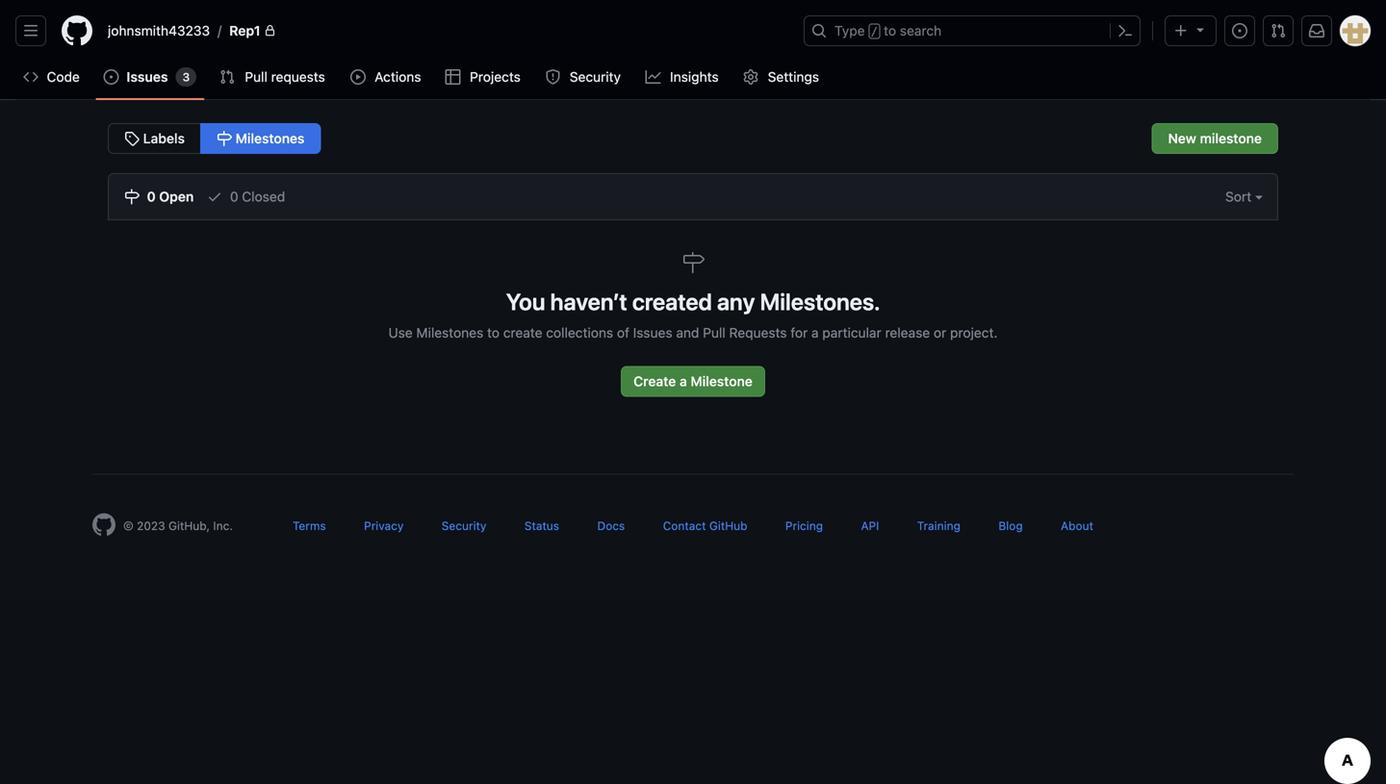 Task type: locate. For each thing, give the bounding box(es) containing it.
1 vertical spatial to
[[487, 325, 500, 341]]

0
[[147, 189, 156, 205], [230, 189, 238, 205]]

0 horizontal spatial 0
[[147, 189, 156, 205]]

1 horizontal spatial milestone image
[[217, 131, 232, 146]]

milestone image left 0           open
[[124, 189, 140, 205]]

0 vertical spatial to
[[884, 23, 897, 39]]

security right shield image
[[570, 69, 621, 85]]

pull right the and
[[703, 325, 726, 341]]

homepage image
[[62, 15, 92, 46], [92, 514, 116, 537]]

0 horizontal spatial milestone image
[[124, 189, 140, 205]]

blog link
[[999, 520, 1024, 533]]

new milestone link
[[1152, 123, 1279, 154]]

2 0 from the left
[[230, 189, 238, 205]]

milestones up the closed
[[232, 131, 305, 146]]

1 horizontal spatial milestones
[[417, 325, 484, 341]]

milestones
[[232, 131, 305, 146], [417, 325, 484, 341]]

milestone image up check image
[[217, 131, 232, 146]]

0 horizontal spatial git pull request image
[[220, 69, 235, 85]]

git pull request image left notifications image at the right top
[[1271, 23, 1287, 39]]

code image
[[23, 69, 39, 85]]

/ inside johnsmith43233 /
[[218, 23, 222, 39]]

contact github link
[[663, 520, 748, 533]]

created
[[633, 288, 713, 315]]

/
[[218, 23, 222, 39], [871, 25, 878, 39]]

1 vertical spatial issue opened image
[[103, 69, 119, 85]]

1 0 from the left
[[147, 189, 156, 205]]

1 horizontal spatial issues
[[634, 325, 673, 341]]

0 vertical spatial pull
[[245, 69, 268, 85]]

homepage image up code
[[62, 15, 92, 46]]

security left status
[[442, 520, 487, 533]]

security link left status
[[442, 520, 487, 533]]

check image
[[207, 189, 223, 205]]

docs
[[598, 520, 625, 533]]

0 horizontal spatial issue opened image
[[103, 69, 119, 85]]

project.
[[951, 325, 998, 341]]

0 vertical spatial git pull request image
[[1271, 23, 1287, 39]]

milestone image up created
[[682, 251, 705, 275]]

/ for type
[[871, 25, 878, 39]]

git pull request image right 3
[[220, 69, 235, 85]]

or
[[934, 325, 947, 341]]

github,
[[169, 520, 210, 533]]

homepage image left ©
[[92, 514, 116, 537]]

1 vertical spatial security link
[[442, 520, 487, 533]]

settings link
[[736, 63, 829, 92]]

shield image
[[545, 69, 561, 85]]

pull requests
[[245, 69, 325, 85]]

0 vertical spatial milestone image
[[217, 131, 232, 146]]

particular
[[823, 325, 882, 341]]

issue opened image right triangle down image
[[1233, 23, 1248, 39]]

table image
[[446, 69, 461, 85]]

1 horizontal spatial a
[[812, 325, 819, 341]]

1 horizontal spatial git pull request image
[[1271, 23, 1287, 39]]

milestone image for 0           open
[[124, 189, 140, 205]]

2 horizontal spatial milestone image
[[682, 251, 705, 275]]

/ left the rep1
[[218, 23, 222, 39]]

training
[[918, 520, 961, 533]]

github
[[710, 520, 748, 533]]

0 horizontal spatial milestones
[[232, 131, 305, 146]]

terms
[[293, 520, 326, 533]]

1 vertical spatial milestones
[[417, 325, 484, 341]]

1 vertical spatial issues
[[634, 325, 673, 341]]

milestone image
[[217, 131, 232, 146], [124, 189, 140, 205], [682, 251, 705, 275]]

list
[[100, 15, 793, 46]]

0 vertical spatial a
[[812, 325, 819, 341]]

and
[[677, 325, 700, 341]]

issues right of
[[634, 325, 673, 341]]

1 horizontal spatial /
[[871, 25, 878, 39]]

1 vertical spatial pull
[[703, 325, 726, 341]]

git pull request image
[[1271, 23, 1287, 39], [220, 69, 235, 85]]

training link
[[918, 520, 961, 533]]

1 horizontal spatial 0
[[230, 189, 238, 205]]

milestone image inside the 'issue' element
[[217, 131, 232, 146]]

a right 'create'
[[680, 374, 688, 390]]

0 vertical spatial security link
[[538, 63, 630, 92]]

1 vertical spatial git pull request image
[[220, 69, 235, 85]]

plus image
[[1174, 23, 1190, 39]]

collections
[[546, 325, 614, 341]]

0 vertical spatial security
[[570, 69, 621, 85]]

milestones right use
[[417, 325, 484, 341]]

create a milestone link
[[621, 366, 766, 397]]

1 vertical spatial a
[[680, 374, 688, 390]]

you
[[506, 288, 546, 315]]

status link
[[525, 520, 560, 533]]

1 horizontal spatial issue opened image
[[1233, 23, 1248, 39]]

1 horizontal spatial security
[[570, 69, 621, 85]]

release
[[886, 325, 931, 341]]

1 horizontal spatial pull
[[703, 325, 726, 341]]

a right for
[[812, 325, 819, 341]]

0 for closed
[[230, 189, 238, 205]]

1 vertical spatial security
[[442, 520, 487, 533]]

1 vertical spatial homepage image
[[92, 514, 116, 537]]

graph image
[[646, 69, 661, 85]]

3
[[182, 70, 190, 84]]

/ for johnsmith43233
[[218, 23, 222, 39]]

requests
[[271, 69, 325, 85]]

0 horizontal spatial /
[[218, 23, 222, 39]]

0 vertical spatial issue opened image
[[1233, 23, 1248, 39]]

0 horizontal spatial a
[[680, 374, 688, 390]]

type / to search
[[835, 23, 942, 39]]

to
[[884, 23, 897, 39], [487, 325, 500, 341]]

settings
[[768, 69, 820, 85]]

tag image
[[124, 131, 140, 146]]

0 right check image
[[230, 189, 238, 205]]

triangle down image
[[1193, 22, 1209, 37]]

issue opened image
[[1233, 23, 1248, 39], [103, 69, 119, 85]]

requests
[[730, 325, 787, 341]]

privacy
[[364, 520, 404, 533]]

1 horizontal spatial security link
[[538, 63, 630, 92]]

security link left graph "icon"
[[538, 63, 630, 92]]

1 vertical spatial milestone image
[[124, 189, 140, 205]]

0 horizontal spatial security
[[442, 520, 487, 533]]

notifications image
[[1310, 23, 1325, 39]]

issues left 3
[[127, 69, 168, 85]]

projects
[[470, 69, 521, 85]]

milestone
[[691, 374, 753, 390]]

pull left requests
[[245, 69, 268, 85]]

rep1 link
[[222, 15, 284, 46]]

create a milestone
[[634, 374, 753, 390]]

to left create
[[487, 325, 500, 341]]

milestone image inside 0           open "link"
[[124, 189, 140, 205]]

0 horizontal spatial to
[[487, 325, 500, 341]]

milestone
[[1201, 131, 1263, 146]]

security link
[[538, 63, 630, 92], [442, 520, 487, 533]]

/ right type
[[871, 25, 878, 39]]

pull
[[245, 69, 268, 85], [703, 325, 726, 341]]

issue opened image for git pull request icon inside the pull requests link
[[103, 69, 119, 85]]

0 inside "link"
[[147, 189, 156, 205]]

johnsmith43233
[[108, 23, 210, 39]]

issue element
[[108, 123, 321, 154]]

issue opened image right code
[[103, 69, 119, 85]]

/ inside the type / to search
[[871, 25, 878, 39]]

insights link
[[638, 63, 728, 92]]

security
[[570, 69, 621, 85], [442, 520, 487, 533]]

a
[[812, 325, 819, 341], [680, 374, 688, 390]]

projects link
[[438, 63, 530, 92]]

create
[[504, 325, 543, 341]]

to inside you haven't created any milestones. use milestones to create collections of issues and pull requests for a particular release or project.
[[487, 325, 500, 341]]

0 vertical spatial issues
[[127, 69, 168, 85]]

issues
[[127, 69, 168, 85], [634, 325, 673, 341]]

0 vertical spatial milestones
[[232, 131, 305, 146]]

0 left "open"
[[147, 189, 156, 205]]

to left search
[[884, 23, 897, 39]]



Task type: vqa. For each thing, say whether or not it's contained in the screenshot.
Sam
no



Task type: describe. For each thing, give the bounding box(es) containing it.
new milestone
[[1169, 131, 1263, 146]]

issues inside you haven't created any milestones. use milestones to create collections of issues and pull requests for a particular release or project.
[[634, 325, 673, 341]]

docs link
[[598, 520, 625, 533]]

closed
[[242, 189, 285, 205]]

lock image
[[264, 25, 276, 37]]

milestone image for milestones
[[217, 131, 232, 146]]

0           closed link
[[207, 174, 285, 220]]

2023
[[137, 520, 165, 533]]

about
[[1061, 520, 1094, 533]]

list containing johnsmith43233 /
[[100, 15, 793, 46]]

2 vertical spatial milestone image
[[682, 251, 705, 275]]

git pull request image inside pull requests link
[[220, 69, 235, 85]]

code link
[[15, 63, 88, 92]]

©
[[123, 520, 134, 533]]

1 horizontal spatial to
[[884, 23, 897, 39]]

code
[[47, 69, 80, 85]]

pull requests link
[[212, 63, 335, 92]]

contact github
[[663, 520, 748, 533]]

about link
[[1061, 520, 1094, 533]]

new
[[1169, 131, 1197, 146]]

labels
[[140, 131, 185, 146]]

a inside you haven't created any milestones. use milestones to create collections of issues and pull requests for a particular release or project.
[[812, 325, 819, 341]]

0 horizontal spatial issues
[[127, 69, 168, 85]]

actions link
[[343, 63, 430, 92]]

status
[[525, 520, 560, 533]]

pull inside you haven't created any milestones. use milestones to create collections of issues and pull requests for a particular release or project.
[[703, 325, 726, 341]]

gear image
[[744, 69, 759, 85]]

milestones inside the 'issue' element
[[232, 131, 305, 146]]

for
[[791, 325, 808, 341]]

johnsmith43233 link
[[100, 15, 218, 46]]

search
[[900, 23, 942, 39]]

you haven't created any milestones. use milestones to create collections of issues and pull requests for a particular release or project.
[[389, 288, 998, 341]]

milestones link
[[200, 123, 321, 154]]

0           open
[[144, 189, 194, 205]]

open
[[159, 189, 194, 205]]

use
[[389, 325, 413, 341]]

0 horizontal spatial pull
[[245, 69, 268, 85]]

sort
[[1226, 189, 1256, 205]]

inc.
[[213, 520, 233, 533]]

rep1
[[229, 23, 261, 39]]

type
[[835, 23, 865, 39]]

labels link
[[108, 123, 201, 154]]

milestones.
[[760, 288, 881, 315]]

of
[[617, 325, 630, 341]]

0 horizontal spatial security link
[[442, 520, 487, 533]]

api
[[861, 520, 880, 533]]

milestones inside you haven't created any milestones. use milestones to create collections of issues and pull requests for a particular release or project.
[[417, 325, 484, 341]]

0           open link
[[124, 174, 194, 220]]

blog
[[999, 520, 1024, 533]]

0           closed
[[226, 189, 285, 205]]

play image
[[351, 69, 366, 85]]

issue opened image for rightmost git pull request icon
[[1233, 23, 1248, 39]]

create
[[634, 374, 676, 390]]

api link
[[861, 520, 880, 533]]

johnsmith43233 /
[[108, 23, 222, 39]]

© 2023 github, inc.
[[123, 520, 233, 533]]

haven't
[[551, 288, 628, 315]]

sort button
[[1212, 174, 1278, 220]]

0 for open
[[147, 189, 156, 205]]

any
[[718, 288, 756, 315]]

actions
[[375, 69, 421, 85]]

privacy link
[[364, 520, 404, 533]]

pricing link
[[786, 520, 824, 533]]

pricing
[[786, 520, 824, 533]]

insights
[[670, 69, 719, 85]]

0 vertical spatial homepage image
[[62, 15, 92, 46]]

terms link
[[293, 520, 326, 533]]

contact
[[663, 520, 707, 533]]

command palette image
[[1118, 23, 1134, 39]]



